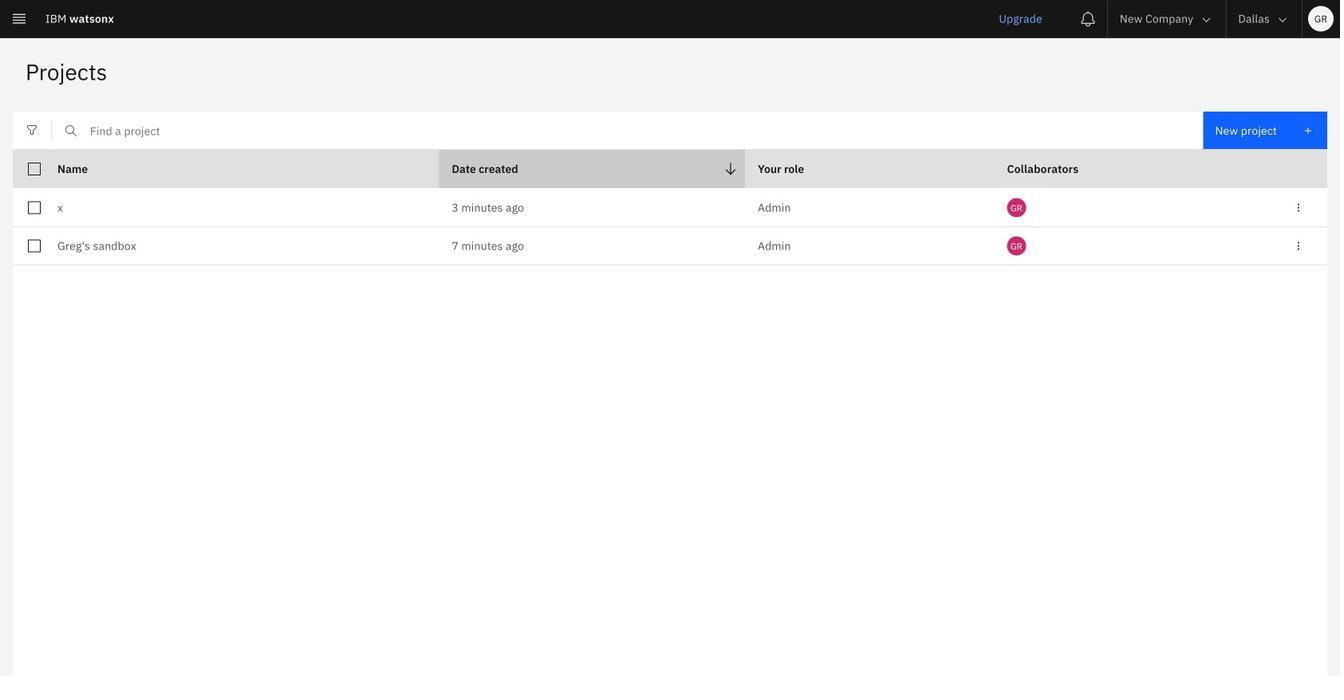Task type: describe. For each thing, give the bounding box(es) containing it.
projects list table toolbar element
[[13, 111, 1328, 151]]

open and close list of options image for selected project c51725da-0f5a-461c-aac5-92dc28a0a9f8 element
[[1293, 240, 1305, 253]]

selected project 899d65d3-7d56-4b43-95e3-de3df5985b5a element
[[26, 198, 41, 217]]

Find a project text field
[[52, 112, 1204, 150]]

none search field inside projects list table toolbar element
[[52, 112, 1204, 150]]



Task type: vqa. For each thing, say whether or not it's contained in the screenshot.
NEW ASSET icon
no



Task type: locate. For each thing, give the bounding box(es) containing it.
0 horizontal spatial arrow image
[[1200, 13, 1213, 26]]

selected project c51725da-0f5a-461c-aac5-92dc28a0a9f8 element
[[26, 237, 41, 256]]

1 vertical spatial open and close list of options image
[[1293, 240, 1305, 253]]

open and close list of options image for selected project 899d65d3-7d56-4b43-95e3-de3df5985b5a element
[[1293, 201, 1305, 214]]

2 open and close list of options image from the top
[[1293, 240, 1305, 253]]

arrow image
[[1200, 13, 1213, 26], [1277, 13, 1289, 26]]

notifications image
[[1080, 11, 1096, 27]]

1 arrow image from the left
[[1200, 13, 1213, 26]]

1 horizontal spatial arrow image
[[1277, 13, 1289, 26]]

open and close list of options image
[[1293, 201, 1305, 214], [1293, 240, 1305, 253]]

select all rows in the table element
[[26, 160, 41, 179]]

None search field
[[52, 112, 1204, 150]]

2 arrow image from the left
[[1277, 13, 1289, 26]]

global navigation element
[[0, 0, 1340, 677]]

1 open and close list of options image from the top
[[1293, 201, 1305, 214]]

0 vertical spatial open and close list of options image
[[1293, 201, 1305, 214]]



